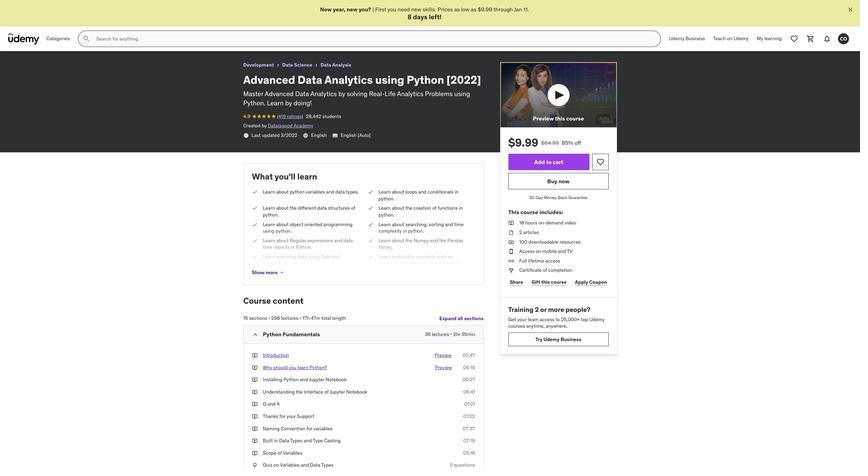 Task type: locate. For each thing, give the bounding box(es) containing it.
0 horizontal spatial data
[[297, 254, 307, 260]]

scope of variables
[[263, 450, 303, 456]]

notifications image
[[823, 35, 832, 43]]

0 vertical spatial variables
[[306, 189, 325, 195]]

course up the off
[[566, 115, 584, 122]]

business left teach
[[686, 36, 705, 42]]

learn inside learn about object oriented programming using python.
[[263, 221, 275, 228]]

about for learn about searching, sorting and time complexity in python.
[[392, 221, 404, 228]]

time up pandas
[[454, 221, 464, 228]]

1 vertical spatial $9.99
[[509, 136, 539, 150]]

learn inside learn about the creation of functions in python.
[[379, 205, 391, 211]]

analytics up 28,442 students
[[311, 90, 337, 98]]

• left 2hr at the right of page
[[450, 331, 452, 338]]

try
[[536, 336, 543, 343]]

sections inside expand all sections dropdown button
[[464, 316, 484, 322]]

100 downloadable resources
[[520, 239, 581, 245]]

python up problems
[[407, 73, 444, 87]]

time left objects
[[263, 244, 273, 251]]

1 vertical spatial advanced
[[265, 90, 294, 98]]

different
[[298, 205, 316, 211]]

and inside learn about searching, sorting and time complexity in python.
[[445, 221, 453, 228]]

learn inside learn about loops and conditionals in python.
[[379, 189, 391, 195]]

about for learn about loops and conditionals in python.
[[392, 189, 404, 195]]

conditional
[[379, 261, 403, 267]]

learn
[[297, 172, 317, 182], [298, 365, 308, 371]]

video
[[565, 220, 577, 226]]

data left science
[[282, 62, 293, 68]]

as up theorem.
[[448, 254, 453, 260]]

• left the "298"
[[268, 315, 270, 322]]

0 vertical spatial business
[[686, 36, 705, 42]]

advanced data analytics using python [2022] master advanced data analytics by solving real-life analytics problems using python. learn by doing!
[[243, 73, 481, 107]]

0 vertical spatial for
[[280, 414, 286, 420]]

1 horizontal spatial time
[[454, 221, 464, 228]]

2 new from the left
[[411, 6, 422, 13]]

about up objects
[[276, 238, 289, 244]]

data
[[282, 62, 293, 68], [321, 62, 331, 68], [298, 73, 322, 87], [295, 90, 309, 98], [279, 438, 289, 444]]

submit search image
[[83, 35, 91, 43]]

about inside learn about searching, sorting and time complexity in python.
[[392, 221, 404, 228]]

• for 36
[[450, 331, 452, 338]]

searching,
[[406, 221, 428, 228]]

structures
[[328, 205, 350, 211]]

learn for learn about the different data structures of python.
[[263, 205, 275, 211]]

0 horizontal spatial on
[[536, 248, 541, 255]]

library. down exploring
[[283, 261, 298, 267]]

tv
[[567, 248, 573, 255]]

gift this course link
[[530, 275, 568, 289]]

sections right 15 in the left of the page
[[249, 315, 267, 322]]

course for gift this course
[[551, 279, 567, 285]]

1 vertical spatial time
[[263, 244, 273, 251]]

data science
[[282, 62, 312, 68]]

learn up learn about python variables and data types.
[[297, 172, 317, 182]]

buy now button
[[509, 173, 609, 190]]

1 vertical spatial preview button
[[424, 365, 452, 371]]

off
[[575, 140, 581, 146]]

anywhere.
[[546, 323, 568, 330]]

on for access
[[536, 248, 541, 255]]

wishlist image
[[596, 158, 605, 166]]

the inside learn about the different data structures of python.
[[290, 205, 297, 211]]

preview up '$9.99 $64.99 85% off'
[[533, 115, 554, 122]]

access
[[520, 248, 535, 255]]

this right gift
[[542, 279, 550, 285]]

1 vertical spatial on
[[536, 248, 541, 255]]

learn inside learn about searching, sorting and time complexity in python.
[[379, 221, 391, 228]]

convention
[[281, 426, 305, 432]]

1 vertical spatial learn
[[298, 365, 308, 371]]

by up "(419 ratings)"
[[285, 99, 292, 107]]

preview button down 36
[[424, 352, 452, 359]]

2 english from the left
[[341, 132, 357, 138]]

1 vertical spatial your
[[287, 414, 296, 420]]

1 horizontal spatial as
[[454, 6, 460, 13]]

about left python
[[276, 189, 289, 195]]

add
[[535, 159, 545, 166]]

by left solving
[[339, 90, 345, 98]]

2 sections from the left
[[464, 316, 484, 322]]

on up the full lifetime access
[[536, 248, 541, 255]]

0 horizontal spatial for
[[280, 414, 286, 420]]

and left a
[[268, 401, 276, 408]]

your inside training 2 or more people? get your team access to 25,000+ top udemy courses anytime, anywhere.
[[518, 317, 527, 323]]

0 horizontal spatial your
[[287, 414, 296, 420]]

total
[[321, 315, 331, 322]]

data
[[335, 189, 345, 195], [317, 205, 327, 211], [297, 254, 307, 260]]

2 vertical spatial preview
[[435, 365, 452, 371]]

1 horizontal spatial english
[[341, 132, 357, 138]]

0 vertical spatial you
[[388, 6, 396, 13]]

business down anywhere.
[[561, 336, 582, 343]]

your up courses on the bottom
[[518, 317, 527, 323]]

0 vertical spatial $9.99
[[478, 6, 492, 13]]

small image
[[252, 331, 259, 338]]

access down mobile
[[546, 258, 560, 264]]

1 horizontal spatial sections
[[464, 316, 484, 322]]

0 vertical spatial on
[[727, 36, 733, 42]]

0 horizontal spatial english
[[311, 132, 327, 138]]

0 vertical spatial advanced
[[243, 73, 295, 87]]

$64.99
[[541, 140, 559, 146]]

you inside why should you learn python? button
[[289, 365, 297, 371]]

programming
[[324, 221, 353, 228]]

2 inside training 2 or more people? get your team access to 25,000+ top udemy courses anytime, anywhere.
[[535, 306, 539, 314]]

access down or
[[540, 317, 555, 323]]

$9.99 up "add"
[[509, 136, 539, 150]]

my learning link
[[753, 31, 786, 47]]

1 horizontal spatial 2
[[535, 306, 539, 314]]

to
[[546, 159, 552, 166], [556, 317, 560, 323]]

all
[[458, 316, 463, 322]]

28,442 students
[[306, 113, 341, 119]]

1 vertical spatial this
[[542, 279, 550, 285]]

python. inside learn about loops and conditionals in python.
[[379, 196, 395, 202]]

2 horizontal spatial by
[[339, 90, 345, 98]]

and inside learn about loops and conditionals in python.
[[418, 189, 427, 195]]

1 vertical spatial python.
[[296, 244, 312, 251]]

library. for exploring
[[283, 261, 298, 267]]

about for learn about object oriented programming using python.
[[276, 221, 289, 228]]

preview left 06:19 at the bottom right
[[435, 365, 452, 371]]

0 horizontal spatial new
[[347, 6, 358, 13]]

2 learn from the top
[[298, 365, 308, 371]]

0 horizontal spatial time
[[263, 244, 273, 251]]

4.9
[[243, 113, 251, 119]]

2hr
[[453, 331, 461, 338]]

includes:
[[540, 209, 564, 216]]

in down regular
[[291, 244, 295, 251]]

course language image
[[303, 133, 308, 138]]

0 horizontal spatial as
[[448, 254, 453, 260]]

lectures right the "298"
[[281, 315, 299, 322]]

you inside new year, new you? | first you need new skills. prices as low as $9.99 through jan 11. 8 days left!
[[388, 6, 396, 13]]

2 horizontal spatial •
[[450, 331, 452, 338]]

1 vertical spatial variables
[[314, 426, 333, 432]]

1 vertical spatial 2
[[535, 306, 539, 314]]

preview button for 02:47
[[424, 352, 452, 359]]

this
[[509, 209, 520, 216]]

0 vertical spatial learn
[[297, 172, 317, 182]]

money-
[[544, 195, 558, 200]]

as right low
[[471, 6, 477, 13]]

learn for learn about loops and conditionals in python.
[[379, 189, 391, 195]]

of right the structures
[[351, 205, 355, 211]]

xsmall image
[[314, 63, 319, 68], [368, 189, 373, 196], [368, 205, 373, 212], [509, 229, 514, 236], [252, 238, 257, 244], [509, 248, 514, 255], [252, 254, 257, 261], [368, 254, 373, 261], [509, 267, 514, 274], [279, 270, 285, 276], [252, 352, 257, 359], [252, 377, 257, 384], [252, 389, 257, 396], [252, 401, 257, 408], [252, 426, 257, 433], [252, 438, 257, 445], [252, 462, 257, 469]]

preview down 36 lectures • 2hr 35min
[[435, 352, 452, 359]]

1 english from the left
[[311, 132, 327, 138]]

using left dabl
[[308, 254, 320, 260]]

data down science
[[298, 73, 322, 87]]

about
[[276, 189, 289, 195], [392, 189, 404, 195], [276, 205, 289, 211], [392, 205, 404, 211], [276, 221, 289, 228], [392, 221, 404, 228], [276, 238, 289, 244], [392, 238, 404, 244]]

as left low
[[454, 6, 460, 13]]

in inside learn about the creation of functions in python.
[[459, 205, 463, 211]]

and left 'date'
[[334, 238, 342, 244]]

english
[[311, 132, 327, 138], [341, 132, 357, 138]]

udemy inside training 2 or more people? get your team access to 25,000+ top udemy courses anytime, anywhere.
[[590, 317, 605, 323]]

|
[[373, 6, 374, 13]]

0 horizontal spatial python.
[[243, 99, 266, 107]]

0 vertical spatial to
[[546, 159, 552, 166]]

on
[[727, 36, 733, 42], [536, 248, 541, 255]]

Search for anything text field
[[95, 33, 653, 45]]

0 vertical spatial python.
[[243, 99, 266, 107]]

2 vertical spatial data
[[297, 254, 307, 260]]

0 horizontal spatial to
[[546, 159, 552, 166]]

0 vertical spatial jupyter
[[309, 377, 325, 383]]

and inside learn about regular expressions and date time objects in python.
[[334, 238, 342, 244]]

0 vertical spatial course
[[566, 115, 584, 122]]

0 horizontal spatial by
[[262, 123, 267, 129]]

created
[[243, 123, 261, 129]]

python. down master
[[243, 99, 266, 107]]

0 horizontal spatial more
[[266, 270, 278, 276]]

1 horizontal spatial this
[[555, 115, 565, 122]]

learn inside learn about regular expressions and date time objects in python.
[[263, 238, 275, 244]]

the left creation
[[406, 205, 413, 211]]

anytime,
[[527, 323, 545, 330]]

analytics down analysis
[[325, 73, 373, 87]]

learn inside learn exploring data using dabl and sweetviz library.
[[263, 254, 275, 260]]

data inside learn exploring data using dabl and sweetviz library.
[[297, 254, 307, 260]]

xsmall image for learn about the different data structures of python.
[[252, 205, 257, 212]]

0 horizontal spatial business
[[561, 336, 582, 343]]

learn up installing python and jupyter notebook
[[298, 365, 308, 371]]

advanced up '(419'
[[265, 90, 294, 98]]

in right functions
[[459, 205, 463, 211]]

teach on udemy link
[[709, 31, 753, 47]]

1 vertical spatial data
[[317, 205, 327, 211]]

in inside learn about searching, sorting and time complexity in python.
[[403, 228, 407, 234]]

1 horizontal spatial your
[[518, 317, 527, 323]]

data down learn about regular expressions and date time objects in python.
[[297, 254, 307, 260]]

about left loops
[[392, 189, 404, 195]]

using
[[375, 73, 404, 87], [455, 90, 470, 98], [263, 228, 275, 234], [308, 254, 320, 260]]

course down completion
[[551, 279, 567, 285]]

low
[[461, 6, 470, 13]]

about inside learn about loops and conditionals in python.
[[392, 189, 404, 195]]

on right teach
[[727, 36, 733, 42]]

sorting
[[429, 221, 444, 228]]

1 vertical spatial library.
[[283, 261, 298, 267]]

and right the sorting
[[445, 221, 453, 228]]

xsmall image
[[275, 63, 281, 68], [243, 133, 249, 138], [252, 189, 257, 196], [252, 205, 257, 212], [509, 220, 514, 227], [252, 221, 257, 228], [368, 221, 373, 228], [368, 238, 373, 244], [509, 239, 514, 246], [509, 258, 514, 265], [252, 365, 257, 371], [252, 414, 257, 420], [252, 450, 257, 457]]

a
[[277, 401, 280, 408]]

full lifetime access
[[520, 258, 560, 264]]

variables right python
[[306, 189, 325, 195]]

data science link
[[282, 61, 312, 69]]

•
[[268, 315, 270, 322], [300, 315, 301, 322], [450, 331, 452, 338]]

python
[[290, 189, 305, 195]]

about for learn about the creation of functions in python.
[[392, 205, 404, 211]]

learn about regular expressions and date time objects in python.
[[263, 238, 353, 251]]

and right numpy
[[430, 238, 438, 244]]

1 horizontal spatial library.
[[379, 244, 393, 251]]

0 vertical spatial preview
[[533, 115, 554, 122]]

about down learn about loops and conditionals in python.
[[392, 205, 404, 211]]

to inside training 2 or more people? get your team access to 25,000+ top udemy courses anytime, anywhere.
[[556, 317, 560, 323]]

lectures
[[281, 315, 299, 322], [432, 331, 449, 338]]

the for creation
[[406, 205, 413, 211]]

numpy
[[414, 238, 429, 244]]

lectures right 36
[[432, 331, 449, 338]]

development link
[[243, 61, 274, 69]]

bayes
[[429, 261, 442, 267]]

1 vertical spatial by
[[285, 99, 292, 107]]

wishlist image
[[790, 35, 799, 43]]

2 horizontal spatial data
[[335, 189, 345, 195]]

in inside learn about regular expressions and date time objects in python.
[[291, 244, 295, 251]]

0 horizontal spatial this
[[542, 279, 550, 285]]

1 vertical spatial to
[[556, 317, 560, 323]]

this inside button
[[555, 115, 565, 122]]

time inside learn about regular expressions and date time objects in python.
[[263, 244, 273, 251]]

0 vertical spatial this
[[555, 115, 565, 122]]

1 new from the left
[[347, 6, 358, 13]]

access on mobile and tv
[[520, 248, 573, 255]]

on inside "link"
[[727, 36, 733, 42]]

xsmall image for learn about searching, sorting and time complexity in python.
[[368, 221, 373, 228]]

learn for learn about the numpy and the pandas library.
[[379, 238, 391, 244]]

0 vertical spatial by
[[339, 90, 345, 98]]

of right creation
[[433, 205, 437, 211]]

library. down complexity
[[379, 244, 393, 251]]

python inside advanced data analytics using python [2022] master advanced data analytics by solving real-life analytics problems using python. learn by doing!
[[407, 73, 444, 87]]

library. inside learn about the numpy and the pandas library.
[[379, 244, 393, 251]]

introduction
[[263, 352, 289, 359]]

1 horizontal spatial you
[[388, 6, 396, 13]]

learn inside learn about the different data structures of python.
[[263, 205, 275, 211]]

about inside learn about the numpy and the pandas library.
[[392, 238, 404, 244]]

learn inside learn about the numpy and the pandas library.
[[379, 238, 391, 244]]

about for learn about the numpy and the pandas library.
[[392, 238, 404, 244]]

for
[[280, 414, 286, 420], [307, 426, 312, 432]]

1 vertical spatial access
[[540, 317, 555, 323]]

2 vertical spatial course
[[551, 279, 567, 285]]

about up complexity
[[392, 221, 404, 228]]

using inside learn exploring data using dabl and sweetviz library.
[[308, 254, 320, 260]]

learn for learn about regular expressions and date time objects in python.
[[263, 238, 275, 244]]

the inside learn about the creation of functions in python.
[[406, 205, 413, 211]]

python down why should you learn python? button
[[284, 377, 299, 383]]

0 horizontal spatial lectures
[[281, 315, 299, 322]]

about inside learn about the different data structures of python.
[[276, 205, 289, 211]]

and right loops
[[418, 189, 427, 195]]

0 vertical spatial lectures
[[281, 315, 299, 322]]

on for teach
[[727, 36, 733, 42]]

more down sweetviz
[[266, 270, 278, 276]]

gift this course
[[532, 279, 567, 285]]

you right should
[[289, 365, 297, 371]]

python. inside learn about searching, sorting and time complexity in python.
[[408, 228, 424, 234]]

0 horizontal spatial python
[[263, 331, 282, 338]]

business
[[686, 36, 705, 42], [561, 336, 582, 343]]

length
[[332, 315, 346, 322]]

udemy business
[[670, 36, 705, 42]]

sweetviz
[[263, 261, 282, 267]]

you'll
[[275, 172, 296, 182]]

this for preview
[[555, 115, 565, 122]]

sections
[[249, 315, 267, 322], [464, 316, 484, 322]]

new
[[347, 6, 358, 13], [411, 6, 422, 13]]

1 horizontal spatial by
[[285, 99, 292, 107]]

date
[[344, 238, 353, 244]]

$9.99
[[478, 6, 492, 13], [509, 136, 539, 150]]

0 vertical spatial data
[[335, 189, 345, 195]]

and right dabl
[[332, 254, 340, 260]]

0 horizontal spatial $9.99
[[478, 6, 492, 13]]

udemy
[[670, 36, 685, 42], [734, 36, 749, 42], [590, 317, 605, 323], [544, 336, 560, 343]]

the for different
[[290, 205, 297, 211]]

11.
[[524, 6, 529, 13]]

0 vertical spatial preview button
[[424, 352, 452, 359]]

business inside udemy business link
[[686, 36, 705, 42]]

1 vertical spatial python
[[263, 331, 282, 338]]

about inside learn about object oriented programming using python.
[[276, 221, 289, 228]]

python. inside advanced data analytics using python [2022] master advanced data analytics by solving real-life analytics problems using python. learn by doing!
[[243, 99, 266, 107]]

2 left or
[[535, 306, 539, 314]]

05:18
[[463, 450, 475, 456]]

0 vertical spatial your
[[518, 317, 527, 323]]

introduction button
[[263, 352, 289, 359]]

15 sections • 298 lectures • 17h 47m total length
[[243, 315, 346, 322]]

course inside button
[[566, 115, 584, 122]]

interface
[[304, 389, 323, 395]]

loops
[[406, 189, 417, 195]]

understanding
[[263, 389, 295, 395]]

solving
[[347, 90, 368, 98]]

0 horizontal spatial you
[[289, 365, 297, 371]]

xsmall image inside show more button
[[279, 270, 285, 276]]

data left the types.
[[335, 189, 345, 195]]

learn inside learn probability concepts such as conditional probability, bayes theorem.
[[379, 254, 391, 260]]

more right or
[[548, 306, 564, 314]]

1 horizontal spatial to
[[556, 317, 560, 323]]

• left 17h 47m
[[300, 315, 301, 322]]

0 vertical spatial notebook
[[326, 377, 347, 383]]

library. inside learn exploring data using dabl and sweetviz library.
[[283, 261, 298, 267]]

1 horizontal spatial $9.99
[[509, 136, 539, 150]]

xsmall image for last updated 3/2022
[[243, 133, 249, 138]]

for down support
[[307, 426, 312, 432]]

1 horizontal spatial for
[[307, 426, 312, 432]]

1 vertical spatial preview
[[435, 352, 452, 359]]

to left cart
[[546, 159, 552, 166]]

this
[[555, 115, 565, 122], [542, 279, 550, 285]]

learning
[[765, 36, 782, 42]]

to up anywhere.
[[556, 317, 560, 323]]

1 vertical spatial you
[[289, 365, 297, 371]]

1 sections from the left
[[249, 315, 267, 322]]

variables
[[306, 189, 325, 195], [314, 426, 333, 432]]

english right course language image
[[311, 132, 327, 138]]

completion
[[549, 267, 573, 274]]

preview button left 06:19 at the bottom right
[[424, 365, 452, 371]]

python. inside learn about regular expressions and date time objects in python.
[[296, 244, 312, 251]]

1 horizontal spatial business
[[686, 36, 705, 42]]

by up updated
[[262, 123, 267, 129]]

the left numpy
[[406, 238, 413, 244]]

1 horizontal spatial lectures
[[432, 331, 449, 338]]

$9.99 left through
[[478, 6, 492, 13]]

this up 85%
[[555, 115, 565, 122]]

using inside learn about object oriented programming using python.
[[263, 228, 275, 234]]

1 horizontal spatial on
[[727, 36, 733, 42]]

0 vertical spatial 2
[[520, 229, 522, 236]]

0 vertical spatial library.
[[379, 244, 393, 251]]

oriented
[[305, 221, 323, 228]]

python.
[[379, 196, 395, 202], [263, 212, 279, 218], [379, 212, 395, 218], [276, 228, 292, 234], [408, 228, 424, 234]]

python down the "298"
[[263, 331, 282, 338]]

0 horizontal spatial sections
[[249, 315, 267, 322]]

0 horizontal spatial •
[[268, 315, 270, 322]]

about left object
[[276, 221, 289, 228]]

learn about searching, sorting and time complexity in python.
[[379, 221, 464, 234]]

1 horizontal spatial jupyter
[[330, 389, 345, 395]]

regular
[[290, 238, 306, 244]]

your up the convention
[[287, 414, 296, 420]]

python. down regular
[[296, 244, 312, 251]]

you right first
[[388, 6, 396, 13]]

1 vertical spatial more
[[548, 306, 564, 314]]

data left analysis
[[321, 62, 331, 68]]

about down complexity
[[392, 238, 404, 244]]

30-day money-back guarantee
[[529, 195, 588, 200]]

2 down 18 on the right
[[520, 229, 522, 236]]

1 vertical spatial course
[[521, 209, 538, 216]]

jupyter up understanding the interface of jupyter notebook
[[309, 377, 325, 383]]

about left different
[[276, 205, 289, 211]]

expressions
[[308, 238, 333, 244]]

about inside learn about the creation of functions in python.
[[392, 205, 404, 211]]

preview button for 06:19
[[424, 365, 452, 371]]

course up hours
[[521, 209, 538, 216]]

1 vertical spatial business
[[561, 336, 582, 343]]

in down searching,
[[403, 228, 407, 234]]

0 vertical spatial more
[[266, 270, 278, 276]]

about inside learn about regular expressions and date time objects in python.
[[276, 238, 289, 244]]

close image
[[847, 6, 854, 13]]

more inside training 2 or more people? get your team access to 25,000+ top udemy courses anytime, anywhere.
[[548, 306, 564, 314]]

0 horizontal spatial library.
[[283, 261, 298, 267]]

new up days
[[411, 6, 422, 13]]

types
[[290, 438, 303, 444]]



Task type: vqa. For each thing, say whether or not it's contained in the screenshot.


Task type: describe. For each thing, give the bounding box(es) containing it.
learn for learn about the creation of functions in python.
[[379, 205, 391, 211]]

36 lectures • 2hr 35min
[[425, 331, 475, 338]]

of right scope
[[278, 450, 282, 456]]

xsmall image for learn about object oriented programming using python.
[[252, 221, 257, 228]]

07:37
[[463, 426, 475, 432]]

data analysis link
[[321, 61, 351, 69]]

15
[[243, 315, 248, 322]]

the down installing python and jupyter notebook
[[296, 389, 303, 395]]

library. for about
[[379, 244, 393, 251]]

of down the full lifetime access
[[543, 267, 547, 274]]

people?
[[566, 306, 591, 314]]

using down "[2022]"
[[455, 90, 470, 98]]

85%
[[562, 140, 574, 146]]

need
[[398, 6, 410, 13]]

1 vertical spatial jupyter
[[330, 389, 345, 395]]

and up the structures
[[326, 189, 334, 195]]

variables for for
[[314, 426, 333, 432]]

learn for learn about searching, sorting and time complexity in python.
[[379, 221, 391, 228]]

(419
[[277, 113, 286, 119]]

learn inside button
[[298, 365, 308, 371]]

0 horizontal spatial jupyter
[[309, 377, 325, 383]]

2 vertical spatial by
[[262, 123, 267, 129]]

last
[[252, 132, 261, 138]]

doing!
[[294, 99, 312, 107]]

understanding the interface of jupyter notebook
[[263, 389, 368, 395]]

18
[[520, 220, 524, 226]]

expand all sections
[[440, 316, 484, 322]]

about for learn about the different data structures of python.
[[276, 205, 289, 211]]

objects
[[274, 244, 290, 251]]

1 vertical spatial lectures
[[432, 331, 449, 338]]

of inside learn about the creation of functions in python.
[[433, 205, 437, 211]]

buy
[[548, 178, 558, 185]]

in right built
[[274, 438, 278, 444]]

the left pandas
[[439, 238, 446, 244]]

udemy image
[[8, 33, 40, 45]]

should
[[273, 365, 288, 371]]

and inside learn about the numpy and the pandas library.
[[430, 238, 438, 244]]

1 learn from the top
[[297, 172, 317, 182]]

data up scope of variables
[[279, 438, 289, 444]]

complexity
[[379, 228, 402, 234]]

try udemy business
[[536, 336, 582, 343]]

• for 15
[[268, 315, 270, 322]]

analysis
[[332, 62, 351, 68]]

thanks for your support
[[263, 414, 314, 420]]

0 horizontal spatial 2
[[520, 229, 522, 236]]

preview for 02:47
[[435, 352, 452, 359]]

learn about the different data structures of python.
[[263, 205, 355, 218]]

xsmall image for learn about python variables and data types.
[[252, 189, 257, 196]]

$9.99 inside new year, new you? | first you need new skills. prices as low as $9.99 through jan 11. 8 days left!
[[478, 6, 492, 13]]

pandas
[[448, 238, 464, 244]]

python fundamentals
[[263, 331, 320, 338]]

add to cart button
[[509, 154, 590, 171]]

learn about the creation of functions in python.
[[379, 205, 463, 218]]

what you'll learn
[[252, 172, 317, 182]]

learn about loops and conditionals in python.
[[379, 189, 459, 202]]

share
[[510, 279, 523, 285]]

hours
[[526, 220, 538, 226]]

dataisgood
[[268, 123, 293, 129]]

01:21
[[464, 401, 475, 408]]

preview inside button
[[533, 115, 554, 122]]

certificate of completion
[[520, 267, 573, 274]]

closed captions image
[[333, 133, 338, 138]]

more inside button
[[266, 270, 278, 276]]

2 vertical spatial python
[[284, 377, 299, 383]]

course for preview this course
[[566, 115, 584, 122]]

as inside learn probability concepts such as conditional probability, bayes theorem.
[[448, 254, 453, 260]]

analytics right life
[[397, 90, 424, 98]]

such
[[437, 254, 447, 260]]

content
[[273, 296, 304, 306]]

to inside button
[[546, 159, 552, 166]]

shopping cart with 0 items image
[[807, 35, 815, 43]]

and inside learn exploring data using dabl and sweetviz library.
[[332, 254, 340, 260]]

full
[[520, 258, 527, 264]]

18 hours on-demand video
[[520, 220, 577, 226]]

1 vertical spatial notebook
[[346, 389, 368, 395]]

preview this course button
[[500, 62, 617, 128]]

concepts
[[416, 254, 436, 260]]

development
[[243, 62, 274, 68]]

of right the interface
[[325, 389, 329, 395]]

in inside learn about loops and conditionals in python.
[[455, 189, 459, 195]]

data inside learn about the different data structures of python.
[[317, 205, 327, 211]]

through
[[494, 6, 513, 13]]

learn for learn exploring data using dabl and sweetviz library.
[[263, 254, 275, 260]]

course
[[243, 296, 271, 306]]

of inside learn about the different data structures of python.
[[351, 205, 355, 211]]

courses
[[509, 323, 525, 330]]

learn about object oriented programming using python.
[[263, 221, 353, 234]]

type
[[313, 438, 323, 444]]

and left tv
[[558, 248, 566, 255]]

udemy inside "link"
[[734, 36, 749, 42]]

science
[[294, 62, 312, 68]]

xsmall image for learn about the numpy and the pandas library.
[[368, 238, 373, 244]]

q and a
[[263, 401, 280, 408]]

learn for learn probability concepts such as conditional probability, bayes theorem.
[[379, 254, 391, 260]]

about for learn about regular expressions and date time objects in python.
[[276, 238, 289, 244]]

time inside learn about searching, sorting and time complexity in python.
[[454, 221, 464, 228]]

now
[[559, 178, 570, 185]]

probability
[[392, 254, 415, 260]]

and left type
[[304, 438, 312, 444]]

learn about python variables and data types.
[[263, 189, 359, 195]]

expand
[[440, 316, 457, 322]]

about for learn about python variables and data types.
[[276, 189, 289, 195]]

learn for learn about object oriented programming using python.
[[263, 221, 275, 228]]

built in data types and type casting
[[263, 438, 341, 444]]

teach
[[714, 36, 726, 42]]

2 horizontal spatial as
[[471, 6, 477, 13]]

get
[[509, 317, 516, 323]]

25,000+
[[561, 317, 580, 323]]

created by dataisgood academy
[[243, 123, 314, 129]]

fundamentals
[[283, 331, 320, 338]]

36
[[425, 331, 431, 338]]

what
[[252, 172, 273, 182]]

8
[[408, 13, 412, 21]]

learn inside advanced data analytics using python [2022] master advanced data analytics by solving real-life analytics problems using python. learn by doing!
[[267, 99, 284, 107]]

co
[[840, 36, 847, 42]]

python. inside learn about the different data structures of python.
[[263, 212, 279, 218]]

2 articles
[[520, 229, 539, 236]]

certificate
[[520, 267, 542, 274]]

english for english
[[311, 132, 327, 138]]

installing python and jupyter notebook
[[263, 377, 347, 383]]

object
[[290, 221, 303, 228]]

data up doing!
[[295, 90, 309, 98]]

team
[[528, 317, 539, 323]]

first
[[375, 6, 386, 13]]

english for english [auto]
[[341, 132, 357, 138]]

xsmall image for 100 downloadable resources
[[509, 239, 514, 246]]

variables for python
[[306, 189, 325, 195]]

3/2022
[[281, 132, 297, 138]]

python. inside learn about object oriented programming using python.
[[276, 228, 292, 234]]

demand
[[546, 220, 564, 226]]

the for numpy
[[406, 238, 413, 244]]

preview for 06:19
[[435, 365, 452, 371]]

and down why should you learn python? button
[[300, 377, 308, 383]]

business inside try udemy business link
[[561, 336, 582, 343]]

xsmall image for 18 hours on-demand video
[[509, 220, 514, 227]]

q
[[263, 401, 267, 408]]

python. inside learn about the creation of functions in python.
[[379, 212, 395, 218]]

xsmall image for full lifetime access
[[509, 258, 514, 265]]

access inside training 2 or more people? get your team access to 25,000+ top udemy courses anytime, anywhere.
[[540, 317, 555, 323]]

using up life
[[375, 73, 404, 87]]

this for gift
[[542, 279, 550, 285]]

probability,
[[404, 261, 428, 267]]

last updated 3/2022
[[252, 132, 297, 138]]

life
[[385, 90, 396, 98]]

learn for learn about python variables and data types.
[[263, 189, 275, 195]]

35min
[[462, 331, 475, 338]]

0 vertical spatial access
[[546, 258, 560, 264]]

1 horizontal spatial •
[[300, 315, 301, 322]]

show more
[[252, 270, 278, 276]]

1 vertical spatial for
[[307, 426, 312, 432]]

add to cart
[[535, 159, 564, 166]]

variables
[[283, 450, 303, 456]]

naming convention for variables
[[263, 426, 333, 432]]

coupon
[[590, 279, 607, 285]]



